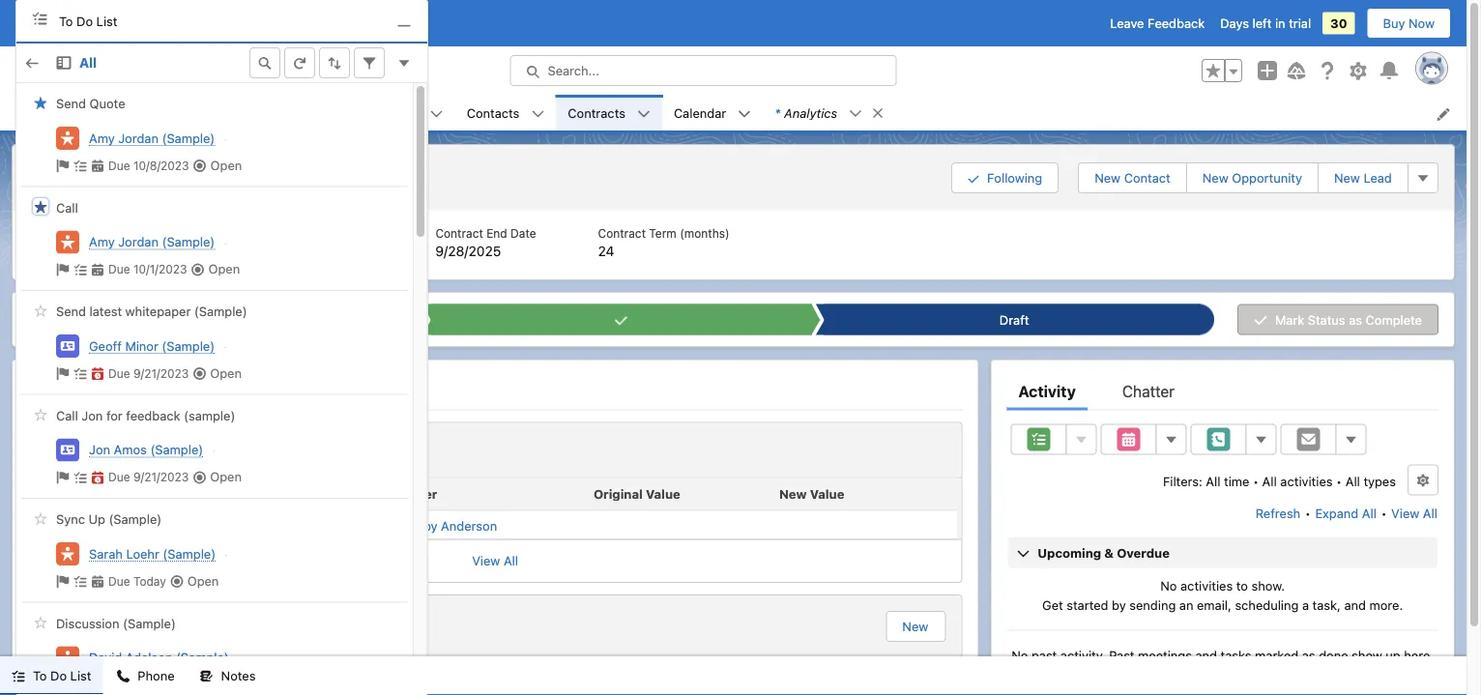 Task type: locate. For each thing, give the bounding box(es) containing it.
1 vertical spatial status
[[1308, 312, 1346, 327]]

contacts link
[[455, 95, 531, 131]]

as left done
[[1302, 648, 1316, 663]]

open inside send latest whitepaper (sample) element
[[210, 366, 242, 380]]

success
[[66, 102, 131, 123]]

send inside send latest whitepaper (sample) 'link'
[[56, 304, 86, 319]]

due 9/21/2023 inside send latest whitepaper (sample) element
[[108, 366, 189, 380]]

no for activities
[[1161, 579, 1177, 593]]

days
[[1221, 16, 1249, 30]]

send left quote
[[56, 96, 86, 111]]

text default image inside to do list button
[[12, 670, 25, 683]]

1 vertical spatial jon
[[89, 442, 110, 457]]

to do list inside dialog
[[59, 13, 117, 28]]

tab list
[[28, 372, 963, 411], [1007, 372, 1439, 411]]

0 vertical spatial do
[[76, 13, 93, 28]]

call up account
[[56, 200, 78, 215]]

all inside button
[[79, 55, 97, 71]]

cell
[[772, 511, 957, 539]]

value
[[646, 486, 681, 501], [810, 486, 845, 501]]

1 horizontal spatial status
[[1308, 312, 1346, 327]]

open right 10/1/2023
[[208, 262, 240, 276]]

due 9/21/2023 for minor
[[108, 366, 189, 380]]

text default image right the contacts
[[531, 107, 545, 121]]

text default image inside sync up (sample) element
[[91, 575, 104, 588]]

contract up 'call' link
[[71, 160, 122, 174]]

0 vertical spatial as
[[1349, 312, 1363, 327]]

due left 10/1/2023
[[108, 262, 130, 276]]

due 9/21/2023
[[108, 366, 189, 380], [108, 470, 189, 484]]

text default image down david
[[116, 670, 130, 683]]

text error image
[[91, 471, 104, 484]]

1 tab list from the left
[[28, 372, 963, 411]]

new lead
[[1335, 170, 1392, 185]]

due inside send latest whitepaper (sample) element
[[108, 366, 130, 380]]

text default image right today
[[170, 575, 184, 588]]

1 horizontal spatial view
[[1392, 506, 1420, 520]]

text default image
[[430, 107, 444, 121], [637, 107, 651, 121], [73, 159, 87, 172], [91, 159, 104, 172], [56, 263, 70, 276], [91, 263, 104, 276], [56, 367, 70, 380], [73, 367, 87, 380], [56, 471, 70, 484], [193, 471, 206, 484], [91, 575, 104, 588], [12, 670, 25, 683], [200, 670, 213, 683]]

contract up 9/28/2025
[[436, 226, 483, 240]]

1 vertical spatial to
[[33, 669, 47, 683]]

new inside contract history grid
[[779, 486, 807, 501]]

expand
[[1316, 506, 1359, 520]]

up
[[1386, 648, 1401, 663]]

to down orders image
[[33, 669, 47, 683]]

3 due from the top
[[108, 366, 130, 380]]

text default image inside notes button
[[200, 670, 213, 683]]

0 horizontal spatial as
[[1302, 648, 1316, 663]]

due 10/8/2023
[[108, 158, 189, 172]]

new for new value
[[779, 486, 807, 501]]

1 amy jordan (sample) link from the top
[[89, 129, 215, 147]]

to do list down david
[[33, 669, 91, 683]]

no inside no activities to show. get started by sending an email, scheduling a task, and more.
[[1161, 579, 1177, 593]]

text default image right details link
[[193, 367, 206, 380]]

no up sending
[[1161, 579, 1177, 593]]

0 horizontal spatial to
[[33, 669, 47, 683]]

1 vertical spatial list
[[70, 669, 91, 683]]

1 horizontal spatial activities
[[1281, 474, 1333, 489]]

due 9/21/2023 up details
[[108, 366, 189, 380]]

call
[[56, 200, 78, 215], [56, 408, 78, 423]]

* analytics
[[775, 105, 838, 120]]

contract inside contract end date 9/28/2025
[[436, 226, 483, 240]]

open for send latest whitepaper (sample)
[[210, 366, 242, 380]]

refresh
[[1256, 506, 1301, 520]]

1 vertical spatial send
[[56, 304, 86, 319]]

all down contract history grid
[[504, 554, 518, 568]]

1 vertical spatial amy
[[89, 235, 115, 249]]

2 9/21/2023 from the top
[[133, 470, 189, 484]]

0 vertical spatial due 9/21/2023
[[108, 366, 189, 380]]

1 value from the left
[[646, 486, 681, 501]]

1 horizontal spatial do
[[76, 13, 93, 28]]

text default image down draft
[[191, 263, 205, 276]]

open inside send quote element
[[210, 158, 242, 172]]

0 horizontal spatial activities
[[1181, 579, 1233, 593]]

geoff
[[89, 338, 122, 353]]

related
[[40, 382, 97, 400]]

1 vertical spatial 9/21/2023
[[133, 470, 189, 484]]

text default image left text error image on the left of the page
[[73, 471, 87, 484]]

new opportunity button
[[1186, 162, 1319, 193]]

text default image inside the to do list link
[[32, 11, 47, 26]]

1 vertical spatial amy jordan (sample) link
[[89, 233, 215, 251]]

do up all button
[[76, 13, 93, 28]]

0 vertical spatial date
[[511, 226, 536, 240]]

sample
[[30, 244, 76, 260]]

and
[[1345, 598, 1367, 612], [1196, 648, 1218, 663]]

send quote element
[[20, 87, 409, 187]]

amy jordan (sample) for send quote
[[89, 131, 215, 145]]

tab list containing activity
[[1007, 372, 1439, 411]]

now
[[1409, 16, 1435, 30]]

text default image down "account name sample"
[[73, 263, 87, 276]]

1 vertical spatial amy jordan (sample)
[[89, 235, 215, 249]]

text default image inside list item
[[872, 106, 885, 120]]

view all
[[472, 554, 518, 568]]

related link
[[40, 372, 97, 411]]

amy jordan (sample) link up due 10/1/2023
[[89, 233, 215, 251]]

show
[[1352, 648, 1383, 663]]

1 vertical spatial list
[[13, 210, 1454, 280]]

to do list dialog
[[15, 0, 428, 695]]

new value
[[779, 486, 845, 501]]

contract for term
[[598, 226, 646, 240]]

2 due from the top
[[108, 262, 130, 276]]

list inside button
[[70, 669, 91, 683]]

text default image right the 10/8/2023
[[193, 159, 207, 172]]

• right time
[[1253, 474, 1259, 489]]

new contact
[[1095, 170, 1171, 185]]

view all link down types
[[1391, 498, 1439, 529]]

do down orders image
[[50, 669, 67, 683]]

open right today
[[187, 573, 219, 588]]

an
[[1180, 598, 1194, 612]]

1 vertical spatial view
[[472, 554, 500, 568]]

cell inside contract history grid
[[772, 511, 957, 539]]

list item
[[763, 95, 894, 131]]

all right expand all button
[[1423, 506, 1438, 520]]

latest
[[90, 304, 122, 319]]

2 tab list from the left
[[1007, 372, 1439, 411]]

group inside send latest whitepaper (sample) element
[[355, 300, 378, 323]]

1 vertical spatial activities
[[1181, 579, 1233, 593]]

0 horizontal spatial tab list
[[28, 372, 963, 411]]

due up the 00000101
[[108, 158, 130, 172]]

scheduling
[[1235, 598, 1299, 612]]

1 jordan from the top
[[118, 131, 159, 145]]

as
[[1349, 312, 1363, 327], [1302, 648, 1316, 663]]

sarah loehr (sample) link
[[89, 544, 216, 563]]

due inside sync up (sample) element
[[108, 574, 130, 588]]

5 due from the top
[[108, 574, 130, 588]]

0 vertical spatial send
[[56, 96, 86, 111]]

to up all button
[[59, 13, 73, 28]]

2 jordan from the top
[[118, 235, 159, 249]]

send left latest
[[56, 304, 86, 319]]

amy jordan (sample) link up due 10/8/2023
[[89, 129, 215, 147]]

open inside sync up (sample) element
[[187, 573, 219, 588]]

amy jordan (sample) inside call element
[[89, 235, 215, 249]]

1 vertical spatial no
[[1012, 648, 1028, 663]]

amy jordan (sample)
[[89, 131, 215, 145], [89, 235, 215, 249]]

0 horizontal spatial date
[[37, 486, 66, 501]]

1 vertical spatial call
[[56, 408, 78, 423]]

2 call from the top
[[56, 408, 78, 423]]

call down related
[[56, 408, 78, 423]]

complete
[[1366, 312, 1423, 327]]

text default image up orders image
[[56, 575, 70, 588]]

text default image
[[32, 11, 47, 26], [56, 55, 72, 71], [872, 106, 885, 120], [531, 107, 545, 121], [56, 159, 70, 172], [193, 159, 207, 172], [73, 263, 87, 276], [191, 263, 205, 276], [193, 367, 206, 380], [73, 471, 87, 484], [56, 575, 70, 588], [73, 575, 87, 588], [170, 575, 184, 588], [116, 670, 130, 683]]

2 send from the top
[[56, 304, 86, 319]]

contract inside contract 00000101
[[71, 160, 122, 174]]

1 horizontal spatial date
[[511, 226, 536, 240]]

0 horizontal spatial view all link
[[29, 539, 962, 582]]

1 vertical spatial group
[[355, 300, 378, 323]]

1 amy jordan (sample) from the top
[[89, 131, 215, 145]]

contract
[[71, 160, 122, 174], [436, 226, 483, 240], [598, 226, 646, 240], [79, 441, 145, 459]]

1 vertical spatial to do list
[[33, 669, 91, 683]]

types
[[1364, 474, 1396, 489]]

to
[[1237, 579, 1248, 593]]

1 horizontal spatial list
[[96, 13, 117, 28]]

david
[[89, 650, 122, 665]]

accounts list item
[[352, 95, 455, 131]]

amy jordan (sample) link for call
[[89, 233, 215, 251]]

0 horizontal spatial and
[[1196, 648, 1218, 663]]

phone
[[138, 669, 175, 683]]

10/8/2023
[[133, 158, 189, 172]]

1 horizontal spatial to
[[59, 13, 73, 28]]

2 amy jordan (sample) from the top
[[89, 235, 215, 249]]

amy jordan (sample) inside send quote element
[[89, 131, 215, 145]]

send inside 'send quote' link
[[56, 96, 86, 111]]

contract history (1)
[[79, 441, 228, 459]]

contract history image
[[44, 439, 68, 462]]

1 due from the top
[[108, 158, 130, 172]]

0 horizontal spatial value
[[646, 486, 681, 501]]

contract image
[[28, 161, 59, 191]]

list
[[227, 95, 1467, 131], [13, 210, 1454, 280]]

search...
[[548, 63, 600, 78]]

up
[[88, 512, 105, 526]]

1 horizontal spatial tab list
[[1007, 372, 1439, 411]]

1 vertical spatial jordan
[[118, 235, 159, 249]]

text default image right the analytics
[[872, 106, 885, 120]]

amy jordan (sample) up due 10/8/2023
[[89, 131, 215, 145]]

list inside dialog
[[96, 13, 117, 28]]

open inside 'call jon for feedback (sample)' element
[[210, 470, 242, 484]]

0 vertical spatial and
[[1345, 598, 1367, 612]]

4 due from the top
[[108, 470, 130, 484]]

value inside "element"
[[646, 486, 681, 501]]

text default image inside phone "button"
[[116, 670, 130, 683]]

open right the 10/8/2023
[[210, 158, 242, 172]]

0 vertical spatial activities
[[1281, 474, 1333, 489]]

contract inside the contract term (months) 24
[[598, 226, 646, 240]]

text default image inside all button
[[56, 55, 72, 71]]

jordan inside call element
[[118, 235, 159, 249]]

minor
[[125, 338, 158, 353]]

list containing accounts
[[227, 95, 1467, 131]]

status right mark
[[1308, 312, 1346, 327]]

call element
[[20, 191, 409, 291]]

date element
[[29, 478, 215, 511]]

9/21/2023 inside 'call jon for feedback (sample)' element
[[133, 470, 189, 484]]

status up draft
[[170, 226, 205, 240]]

left
[[1253, 16, 1272, 30]]

text default image up send quote
[[56, 55, 72, 71]]

• left expand
[[1305, 506, 1311, 520]]

1 call from the top
[[56, 200, 78, 215]]

jordan up due 10/1/2023
[[118, 235, 159, 249]]

to
[[59, 13, 73, 28], [33, 669, 47, 683]]

date
[[511, 226, 536, 240], [37, 486, 66, 501]]

1 amy from the top
[[89, 131, 115, 145]]

all left types
[[1346, 474, 1361, 489]]

mark status as complete button
[[1238, 304, 1439, 335]]

0 horizontal spatial view
[[472, 554, 500, 568]]

0 vertical spatial list
[[227, 95, 1467, 131]]

date up sync
[[37, 486, 66, 501]]

view all link down the "user" element
[[29, 539, 962, 582]]

0 vertical spatial view
[[1392, 506, 1420, 520]]

upcoming & overdue button
[[1008, 537, 1438, 568]]

text default image inside 'call jon for feedback (sample)' element
[[73, 471, 87, 484]]

user element
[[400, 478, 586, 511]]

1 horizontal spatial value
[[810, 486, 845, 501]]

new inside button
[[1095, 170, 1121, 185]]

open up field
[[210, 470, 242, 484]]

0 horizontal spatial status
[[170, 226, 205, 240]]

sync up (sample) link
[[56, 511, 162, 527]]

contract up text error image on the left of the page
[[79, 441, 145, 459]]

send latest whitepaper (sample) link
[[56, 304, 247, 319]]

path options list box
[[28, 304, 1215, 335]]

1 horizontal spatial group
[[1202, 59, 1243, 82]]

days left in trial
[[1221, 16, 1312, 30]]

1 vertical spatial due 9/21/2023
[[108, 470, 189, 484]]

value for new value
[[810, 486, 845, 501]]

amy jordan (sample) up due 10/1/2023
[[89, 235, 215, 249]]

loehr
[[126, 546, 159, 561]]

original
[[594, 486, 643, 501]]

to do list up all button
[[59, 13, 117, 28]]

due 9/21/2023 down jon amos (sample) 'link'
[[108, 470, 189, 484]]

1 send from the top
[[56, 96, 86, 111]]

refresh button
[[1255, 498, 1302, 529]]

0 vertical spatial list
[[96, 13, 117, 28]]

9/21/2023 up details
[[133, 366, 189, 380]]

view down contract history grid
[[472, 554, 500, 568]]

all up send quote
[[79, 55, 97, 71]]

new contact button
[[1079, 162, 1187, 193]]

0 vertical spatial 9/21/2023
[[133, 366, 189, 380]]

list down david
[[70, 669, 91, 683]]

due right text error icon
[[108, 366, 130, 380]]

due for up
[[108, 574, 130, 588]]

2 amy from the top
[[89, 235, 115, 249]]

0 vertical spatial amy jordan (sample) link
[[89, 129, 215, 147]]

due inside call element
[[108, 262, 130, 276]]

send quote
[[56, 96, 125, 111]]

0 vertical spatial to
[[59, 13, 73, 28]]

send latest whitepaper (sample) element
[[20, 295, 409, 395]]

(sample) inside call element
[[162, 235, 215, 249]]

2 value from the left
[[810, 486, 845, 501]]

jon amos (sample)
[[89, 442, 203, 457]]

open up (sample)
[[210, 366, 242, 380]]

jon left for
[[82, 408, 103, 423]]

contract 00000101
[[71, 160, 156, 194]]

list up all button
[[96, 13, 117, 28]]

term
[[649, 226, 677, 240]]

0 vertical spatial to do list
[[59, 13, 117, 28]]

due 9/21/2023 inside 'call jon for feedback (sample)' element
[[108, 470, 189, 484]]

calendar link
[[662, 95, 738, 131]]

0 vertical spatial amy
[[89, 131, 115, 145]]

1 vertical spatial do
[[50, 669, 67, 683]]

contract up "24"
[[598, 226, 646, 240]]

jon up text error image on the left of the page
[[89, 442, 110, 457]]

view down types
[[1392, 506, 1420, 520]]

lead
[[1364, 170, 1392, 185]]

jordan down success manager
[[118, 131, 159, 145]]

1 due 9/21/2023 from the top
[[108, 366, 189, 380]]

9/21/2023 inside send latest whitepaper (sample) element
[[133, 366, 189, 380]]

amy for call
[[89, 235, 115, 249]]

no left past
[[1012, 648, 1028, 663]]

due inside 'call jon for feedback (sample)' element
[[108, 470, 130, 484]]

2 due 9/21/2023 from the top
[[108, 470, 189, 484]]

due right text error image on the left of the page
[[108, 470, 130, 484]]

contract history grid
[[29, 478, 957, 540]]

1 vertical spatial date
[[37, 486, 66, 501]]

text error image
[[91, 367, 104, 380]]

1 horizontal spatial and
[[1345, 598, 1367, 612]]

do inside dialog
[[76, 13, 93, 28]]

original value element
[[586, 478, 772, 511]]

jordan inside send quote element
[[118, 131, 159, 145]]

0 vertical spatial amy jordan (sample)
[[89, 131, 215, 145]]

0 horizontal spatial do
[[50, 669, 67, 683]]

due down sarah
[[108, 574, 130, 588]]

0 vertical spatial group
[[1202, 59, 1243, 82]]

amy inside send quote element
[[89, 131, 115, 145]]

and left tasks
[[1196, 648, 1218, 663]]

0 vertical spatial no
[[1161, 579, 1177, 593]]

activities up email,
[[1181, 579, 1233, 593]]

calendar
[[674, 105, 726, 120]]

open for send quote
[[210, 158, 242, 172]]

list for text default image in to do list button
[[70, 669, 91, 683]]

geoff minor (sample) link
[[89, 337, 215, 355]]

amy
[[89, 131, 115, 145], [89, 235, 115, 249]]

2 amy jordan (sample) link from the top
[[89, 233, 215, 251]]

9/21/2023 for amos
[[133, 470, 189, 484]]

9/21/2023 down contract history (1)
[[133, 470, 189, 484]]

0 horizontal spatial list
[[70, 669, 91, 683]]

call link
[[56, 200, 78, 215]]

accounts
[[364, 105, 418, 120]]

and right task,
[[1345, 598, 1367, 612]]

0 vertical spatial call
[[56, 200, 78, 215]]

date right end
[[511, 226, 536, 240]]

new lead button
[[1318, 162, 1409, 193]]

chatter
[[1123, 382, 1175, 400]]

phone button
[[105, 657, 186, 695]]

due inside send quote element
[[108, 158, 130, 172]]

amy inside call element
[[89, 235, 115, 249]]

open inside call element
[[208, 262, 240, 276]]

as left complete
[[1349, 312, 1363, 327]]

email,
[[1197, 598, 1232, 612]]

1 horizontal spatial view all link
[[1391, 498, 1439, 529]]

send
[[56, 96, 86, 111], [56, 304, 86, 319]]

contract end date 9/28/2025
[[436, 226, 536, 259]]

no activities to show. get started by sending an email, scheduling a task, and more.
[[1043, 579, 1403, 612]]

activity.
[[1061, 648, 1106, 663]]

0 vertical spatial jordan
[[118, 131, 159, 145]]

amy right sample
[[89, 235, 115, 249]]

1 9/21/2023 from the top
[[133, 366, 189, 380]]

open for sync up (sample)
[[187, 573, 219, 588]]

contracts list item
[[556, 95, 662, 131]]

to do list inside button
[[33, 669, 91, 683]]

activities up refresh
[[1281, 474, 1333, 489]]

group
[[1202, 59, 1243, 82], [355, 300, 378, 323]]

0 horizontal spatial no
[[1012, 648, 1028, 663]]

amy down success
[[89, 131, 115, 145]]

call for call jon for feedback (sample)
[[56, 408, 78, 423]]

0 horizontal spatial group
[[355, 300, 378, 323]]

text default image up all button
[[32, 11, 47, 26]]

1 horizontal spatial as
[[1349, 312, 1363, 327]]

for
[[106, 408, 123, 423]]

1 vertical spatial view all link
[[29, 539, 962, 582]]

call for call
[[56, 200, 78, 215]]

1 horizontal spatial no
[[1161, 579, 1177, 593]]



Task type: describe. For each thing, give the bounding box(es) containing it.
to inside button
[[33, 669, 47, 683]]

00000101
[[71, 174, 156, 194]]

discussion (sample) element
[[20, 607, 409, 695]]

list containing draft
[[13, 210, 1454, 280]]

jordan for call
[[118, 235, 159, 249]]

contract for 00000101
[[71, 160, 122, 174]]

calendar list item
[[662, 95, 763, 131]]

opportunity
[[1232, 170, 1303, 185]]

send quote link
[[56, 96, 125, 111]]

contacts
[[467, 105, 520, 120]]

sarah loehr (sample)
[[89, 546, 216, 561]]

filters:
[[1163, 474, 1203, 489]]

mark status as complete
[[1276, 312, 1423, 327]]

to inside dialog
[[59, 13, 73, 28]]

leave feedback link
[[1110, 16, 1205, 30]]

new value element
[[772, 478, 957, 511]]

open for call
[[208, 262, 240, 276]]

geoff minor (sample)
[[89, 338, 215, 353]]

date inside contract end date 9/28/2025
[[511, 226, 536, 240]]

call jon for feedback (sample) link
[[56, 408, 235, 423]]

sync up (sample) element
[[20, 503, 409, 603]]

following button
[[952, 162, 1059, 193]]

(sample) inside send quote element
[[162, 131, 215, 145]]

contacts list item
[[455, 95, 556, 131]]

contract for end
[[436, 226, 483, 240]]

10/1/2023
[[133, 262, 187, 276]]

0 vertical spatial view all link
[[1391, 498, 1439, 529]]

send for send latest whitepaper (sample)
[[56, 304, 86, 319]]

due 10/1/2023
[[108, 262, 187, 276]]

new opportunity
[[1203, 170, 1303, 185]]

whitepaper
[[125, 304, 191, 319]]

2:27
[[105, 518, 131, 532]]

amy for send quote
[[89, 131, 115, 145]]

list for text default icon in the to do list link
[[96, 13, 117, 28]]

to do list link
[[16, 0, 427, 44]]

all left time
[[1206, 474, 1221, 489]]

mark
[[1276, 312, 1305, 327]]

analytics
[[784, 105, 838, 120]]

amos
[[114, 442, 147, 457]]

new for new contact
[[1095, 170, 1121, 185]]

new for new opportunity
[[1203, 170, 1229, 185]]

and inside no activities to show. get started by sending an email, scheduling a task, and more.
[[1345, 598, 1367, 612]]

today
[[133, 574, 166, 588]]

text default image up discussion
[[73, 575, 87, 588]]

send for send quote
[[56, 96, 86, 111]]

0 vertical spatial jon
[[82, 408, 103, 423]]

all right expand
[[1362, 506, 1377, 520]]

discussion
[[56, 616, 119, 630]]

new button
[[887, 612, 944, 641]]

no for past
[[1012, 648, 1028, 663]]

buy
[[1383, 16, 1406, 30]]

account name sample
[[28, 226, 108, 260]]

date inside contract history grid
[[37, 486, 66, 501]]

new for new lead
[[1335, 170, 1361, 185]]

contact
[[1124, 170, 1171, 185]]

contract for history
[[79, 441, 145, 459]]

in
[[1276, 16, 1286, 30]]

call jon for feedback (sample)
[[56, 408, 235, 423]]

marked
[[1255, 648, 1299, 663]]

9/29/2023, 2:27 pm
[[37, 518, 153, 532]]

text default image inside contracts list item
[[637, 107, 651, 121]]

leave feedback
[[1110, 16, 1205, 30]]

notes
[[221, 669, 256, 683]]

task,
[[1313, 598, 1341, 612]]

open for call jon for feedback (sample)
[[210, 470, 242, 484]]

tasks
[[1221, 648, 1252, 663]]

all button
[[47, 47, 98, 78]]

upcoming
[[1038, 545, 1102, 560]]

sending
[[1130, 598, 1176, 612]]

(sample)
[[184, 408, 235, 423]]

name
[[76, 226, 108, 240]]

due for quote
[[108, 158, 130, 172]]

done
[[1319, 648, 1349, 663]]

user
[[408, 486, 438, 501]]

tab list containing related
[[28, 372, 963, 411]]

list item containing *
[[763, 95, 894, 131]]

(months)
[[680, 226, 730, 240]]

call jon for feedback (sample) element
[[20, 399, 409, 499]]

text default image up 'call' link
[[56, 159, 70, 172]]

feedback
[[126, 408, 180, 423]]

as inside button
[[1349, 312, 1363, 327]]

(sample) inside 'link'
[[150, 442, 203, 457]]

value for original value
[[646, 486, 681, 501]]

9/21/2023 for minor
[[133, 366, 189, 380]]

due for jon
[[108, 470, 130, 484]]

activities inside no activities to show. get started by sending an email, scheduling a task, and more.
[[1181, 579, 1233, 593]]

jon inside 'link'
[[89, 442, 110, 457]]

quote
[[90, 96, 125, 111]]

24
[[598, 243, 615, 259]]

get
[[1043, 598, 1064, 612]]

1 vertical spatial as
[[1302, 648, 1316, 663]]

0 vertical spatial status
[[170, 226, 205, 240]]

amy jordan (sample) for call
[[89, 235, 215, 249]]

status inside button
[[1308, 312, 1346, 327]]

field element
[[215, 478, 400, 511]]

• up expand
[[1337, 474, 1342, 489]]

buy now button
[[1367, 8, 1452, 39]]

contracts link
[[556, 95, 637, 131]]

text default image inside accounts list item
[[430, 107, 444, 121]]

text default image inside contacts list item
[[531, 107, 545, 121]]

sample link
[[30, 242, 76, 263]]

past
[[1109, 648, 1135, 663]]

jon amos (sample) link
[[89, 441, 203, 459]]

following
[[987, 170, 1043, 185]]

status draft
[[170, 226, 205, 259]]

all up 'refresh' button
[[1263, 474, 1277, 489]]

30
[[1331, 16, 1348, 30]]

send latest whitepaper (sample)
[[56, 304, 247, 319]]

due 9/21/2023 for amos
[[108, 470, 189, 484]]

david adelson (sample) link
[[89, 648, 229, 667]]

adelson
[[126, 650, 173, 665]]

leave
[[1110, 16, 1145, 30]]

trial
[[1289, 16, 1312, 30]]

orders image
[[44, 615, 68, 638]]

amy jordan (sample) link for send quote
[[89, 129, 215, 147]]

orders
[[79, 617, 131, 636]]

• down types
[[1382, 506, 1387, 520]]

*
[[775, 105, 781, 120]]

1 vertical spatial and
[[1196, 648, 1218, 663]]

due for latest
[[108, 366, 130, 380]]

accounts link
[[352, 95, 430, 131]]

upcoming & overdue
[[1038, 545, 1170, 560]]

more.
[[1370, 598, 1403, 612]]

&
[[1105, 545, 1114, 560]]

chatter link
[[1123, 372, 1175, 411]]

do inside button
[[50, 669, 67, 683]]

details
[[143, 382, 191, 400]]

end
[[487, 226, 507, 240]]

discussion (sample)
[[56, 616, 176, 630]]

jordan for send quote
[[118, 131, 159, 145]]

overdue
[[1117, 545, 1170, 560]]

9/29/2023,
[[37, 518, 102, 532]]

sync
[[56, 512, 85, 526]]

refresh • expand all • view all
[[1256, 506, 1438, 520]]

no past activity. past meetings and tasks marked as done show up here.
[[1012, 648, 1434, 663]]



Task type: vqa. For each thing, say whether or not it's contained in the screenshot.
Due related to latest
yes



